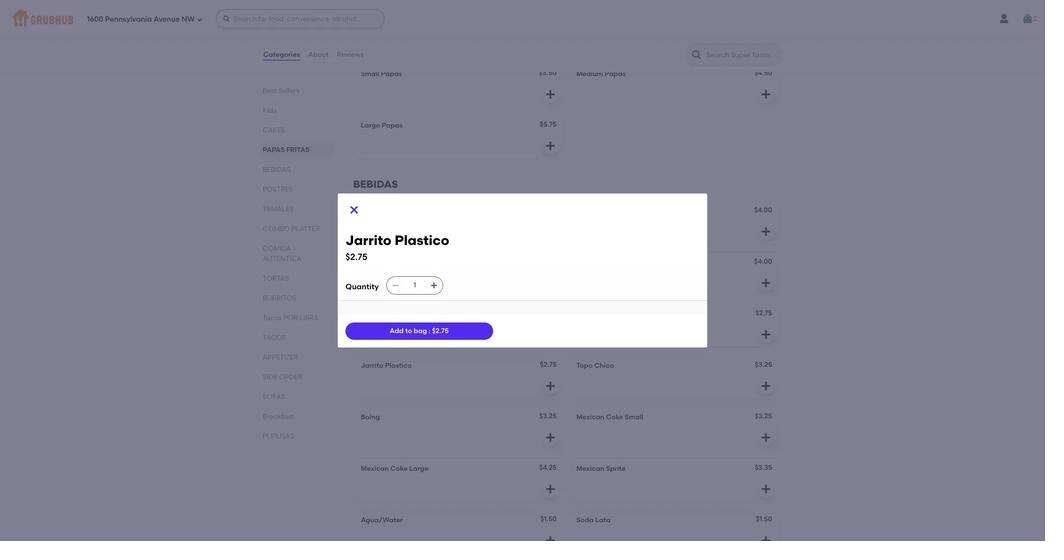 Task type: locate. For each thing, give the bounding box(es) containing it.
topo chico
[[577, 362, 614, 370]]

0 vertical spatial $4.00
[[755, 206, 773, 214]]

large papas
[[361, 122, 403, 130]]

burritos
[[263, 294, 296, 302]]

1 horizontal spatial fritas
[[390, 41, 426, 53]]

1 vertical spatial jarrito
[[361, 362, 384, 370]]

small
[[361, 70, 380, 78], [625, 413, 644, 421]]

$1.50 for agua/water
[[541, 515, 557, 523]]

1 horizontal spatial papas fritas
[[353, 41, 426, 53]]

sopas tab
[[263, 392, 330, 402]]

tacos tab
[[263, 333, 330, 343]]

0 vertical spatial fritas
[[390, 41, 426, 53]]

jarrito inside jarrito plastico $2.75
[[346, 232, 392, 248]]

0 vertical spatial papas
[[353, 41, 388, 53]]

$4.00 for $4.00 button for horchata button
[[755, 206, 773, 214]]

chico
[[595, 362, 614, 370]]

bag
[[414, 327, 427, 335]]

2 button
[[1023, 10, 1038, 27]]

1 vertical spatial plastico
[[385, 362, 412, 370]]

bebidas up postres
[[263, 166, 291, 174]]

tamales tab
[[263, 204, 330, 214]]

0 vertical spatial small
[[361, 70, 380, 78]]

large
[[361, 122, 380, 130], [409, 465, 429, 473]]

$2.75
[[346, 251, 368, 262], [756, 309, 773, 317], [432, 327, 449, 335], [540, 361, 557, 369]]

about button
[[308, 38, 329, 72]]

breakfast tab
[[263, 412, 330, 422]]

postres
[[263, 185, 293, 194]]

quantity
[[346, 282, 379, 291]]

:
[[429, 327, 431, 335]]

svg image
[[1023, 13, 1034, 25], [223, 15, 230, 23], [197, 17, 203, 22], [761, 226, 772, 238], [392, 282, 400, 289], [761, 329, 772, 341], [545, 381, 557, 392], [545, 432, 557, 444], [761, 484, 772, 495]]

$3.25
[[755, 361, 773, 369], [540, 412, 557, 420], [755, 412, 773, 420]]

$4.25
[[540, 464, 557, 472]]

1 horizontal spatial large
[[409, 465, 429, 473]]

bebidas up horchata
[[353, 178, 398, 190]]

0 horizontal spatial papas fritas
[[263, 146, 310, 154]]

0 vertical spatial $4.00 button
[[571, 201, 779, 244]]

bebidas
[[263, 166, 291, 174], [353, 178, 398, 190]]

papas up the small papas
[[353, 41, 388, 53]]

jarrito plastico
[[361, 362, 412, 370]]

$4.00 button
[[571, 201, 779, 244], [571, 252, 779, 296]]

avenue
[[154, 15, 180, 23]]

maracuya
[[361, 310, 395, 318]]

pupusas tab
[[263, 431, 330, 441]]

soda lata
[[577, 516, 611, 524]]

1 $1.50 from the left
[[541, 515, 557, 523]]

papas for medium papas
[[605, 70, 626, 78]]

$4.00
[[755, 206, 773, 214], [755, 258, 773, 266], [539, 309, 557, 317]]

1 vertical spatial coke
[[391, 465, 408, 473]]

svg image inside 2 button
[[1023, 13, 1034, 25]]

burritos tab
[[263, 293, 330, 303]]

fritas up bebidas 'tab'
[[287, 146, 310, 154]]

appetizer
[[263, 353, 298, 362]]

0 vertical spatial coke
[[606, 413, 624, 421]]

coke
[[606, 413, 624, 421], [391, 465, 408, 473]]

autentica
[[263, 255, 302, 263]]

0 vertical spatial large
[[361, 122, 380, 130]]

jarrito plastico $2.75
[[346, 232, 450, 262]]

best sellers tab
[[263, 86, 330, 96]]

$4.00 button for tamarindo button
[[571, 252, 779, 296]]

$1.50
[[541, 515, 557, 523], [756, 515, 773, 523]]

appetizer tab
[[263, 352, 330, 363]]

$4.50
[[755, 69, 773, 77]]

fritas
[[390, 41, 426, 53], [287, 146, 310, 154]]

1600
[[87, 15, 103, 23]]

kids
[[263, 106, 277, 115]]

plastico inside jarrito plastico $2.75
[[395, 232, 450, 248]]

categories button
[[263, 38, 301, 72]]

svg image
[[545, 89, 557, 100], [761, 89, 772, 100], [545, 140, 557, 152], [349, 204, 360, 216], [761, 277, 772, 289], [430, 282, 438, 289], [761, 381, 772, 392], [761, 432, 772, 444], [545, 484, 557, 495], [545, 535, 557, 541], [761, 535, 772, 541]]

medium papas
[[577, 70, 626, 78]]

$1.50 for soda lata
[[756, 515, 773, 523]]

1 vertical spatial small
[[625, 413, 644, 421]]

papas fritas up bebidas 'tab'
[[263, 146, 310, 154]]

1 horizontal spatial small
[[625, 413, 644, 421]]

sprite
[[606, 465, 626, 473]]

mexican sprite
[[577, 465, 626, 473]]

coke for small
[[606, 413, 624, 421]]

papas fritas up the small papas
[[353, 41, 426, 53]]

plastico
[[395, 232, 450, 248], [385, 362, 412, 370]]

1 vertical spatial large
[[409, 465, 429, 473]]

pupusas
[[263, 432, 294, 441]]

1 $4.00 button from the top
[[571, 201, 779, 244]]

0 vertical spatial bebidas
[[263, 166, 291, 174]]

add
[[390, 327, 404, 335]]

medium
[[577, 70, 603, 78]]

comida
[[263, 245, 291, 253]]

jarrito
[[346, 232, 392, 248], [361, 362, 384, 370]]

0 vertical spatial jarrito
[[346, 232, 392, 248]]

plastico down "add"
[[385, 362, 412, 370]]

0 horizontal spatial fritas
[[287, 146, 310, 154]]

0 horizontal spatial $1.50
[[541, 515, 557, 523]]

1 vertical spatial $4.00
[[755, 258, 773, 266]]

topo
[[577, 362, 593, 370]]

Input item quantity number field
[[404, 277, 426, 294]]

0 horizontal spatial bebidas
[[263, 166, 291, 174]]

lata
[[596, 516, 611, 524]]

nw
[[182, 15, 195, 23]]

papas
[[353, 41, 388, 53], [263, 146, 285, 154]]

breakfast
[[263, 413, 294, 421]]

1 vertical spatial fritas
[[287, 146, 310, 154]]

pennsylvania
[[105, 15, 152, 23]]

1 horizontal spatial $1.50
[[756, 515, 773, 523]]

papas for large papas
[[382, 122, 403, 130]]

cakes
[[263, 126, 285, 134]]

papas
[[381, 70, 402, 78], [605, 70, 626, 78], [382, 122, 403, 130]]

2 $1.50 from the left
[[756, 515, 773, 523]]

papas fritas
[[353, 41, 426, 53], [263, 146, 310, 154]]

0 vertical spatial plastico
[[395, 232, 450, 248]]

0 horizontal spatial papas
[[263, 146, 285, 154]]

papas down "cakes"
[[263, 146, 285, 154]]

1 horizontal spatial bebidas
[[353, 178, 398, 190]]

1 vertical spatial papas
[[263, 146, 285, 154]]

jarrito for jarrito plastico
[[361, 362, 384, 370]]

2 $4.00 button from the top
[[571, 252, 779, 296]]

side
[[263, 373, 278, 381]]

fritas up the small papas
[[390, 41, 426, 53]]

1 horizontal spatial coke
[[606, 413, 624, 421]]

1 vertical spatial papas fritas
[[263, 146, 310, 154]]

mexican
[[577, 413, 605, 421], [361, 465, 389, 473], [577, 465, 605, 473]]

0 horizontal spatial coke
[[391, 465, 408, 473]]

1 vertical spatial $4.00 button
[[571, 252, 779, 296]]

2
[[1034, 14, 1038, 23]]

1 horizontal spatial papas
[[353, 41, 388, 53]]

soda
[[577, 516, 594, 524]]

jarrito for jarrito plastico $2.75
[[346, 232, 392, 248]]

plastico up input item quantity number field
[[395, 232, 450, 248]]

about
[[308, 50, 329, 59]]



Task type: describe. For each thing, give the bounding box(es) containing it.
tamales
[[263, 205, 294, 213]]

platter
[[291, 225, 320, 233]]

search icon image
[[691, 49, 703, 61]]

mexican coke large
[[361, 465, 429, 473]]

papas fritas inside tab
[[263, 146, 310, 154]]

$3.25 for chico
[[755, 361, 773, 369]]

small papas
[[361, 70, 402, 78]]

1 vertical spatial bebidas
[[353, 178, 398, 190]]

vidrio
[[604, 310, 624, 318]]

$3.35
[[755, 464, 773, 472]]

tamarindo button
[[355, 252, 563, 296]]

kids tab
[[263, 105, 330, 116]]

plastico for jarrito plastico
[[385, 362, 412, 370]]

$4.00 for tamarindo button's $4.00 button
[[755, 258, 773, 266]]

reviews button
[[337, 38, 364, 72]]

sellers
[[279, 87, 299, 95]]

to
[[405, 327, 412, 335]]

bebidas inside 'tab'
[[263, 166, 291, 174]]

tacos
[[263, 314, 282, 322]]

boing
[[361, 413, 380, 421]]

mexican coke small
[[577, 413, 644, 421]]

0 horizontal spatial large
[[361, 122, 380, 130]]

best sellers
[[263, 87, 299, 95]]

main navigation navigation
[[0, 0, 1046, 38]]

side order
[[263, 373, 303, 381]]

combo platter tab
[[263, 224, 330, 234]]

bebidas tab
[[263, 165, 330, 175]]

jarritos vidrio
[[577, 310, 624, 318]]

1600 pennsylvania avenue nw
[[87, 15, 195, 23]]

horchata
[[361, 207, 393, 215]]

$2.75 inside jarrito plastico $2.75
[[346, 251, 368, 262]]

reviews
[[337, 50, 364, 59]]

cakes tab
[[263, 125, 330, 135]]

combo platter
[[263, 225, 320, 233]]

comida autentica
[[263, 245, 302, 263]]

tacos por libra
[[263, 314, 319, 322]]

$4.00 button for horchata button
[[571, 201, 779, 244]]

$3.25 for coke
[[755, 412, 773, 420]]

tamarindo
[[361, 259, 397, 267]]

combo
[[263, 225, 290, 233]]

add to bag : $2.75
[[390, 327, 449, 335]]

mexican for mexican sprite
[[577, 465, 605, 473]]

sopas
[[263, 393, 285, 401]]

$3.50
[[539, 69, 557, 77]]

papas inside tab
[[263, 146, 285, 154]]

mexican for mexican coke small
[[577, 413, 605, 421]]

postres tab
[[263, 184, 330, 194]]

horchata button
[[355, 201, 563, 244]]

por
[[284, 314, 298, 322]]

tortas
[[263, 274, 289, 283]]

libra
[[300, 314, 319, 322]]

coke for large
[[391, 465, 408, 473]]

fritas inside papas fritas tab
[[287, 146, 310, 154]]

agua/water
[[361, 516, 403, 524]]

papas for small papas
[[381, 70, 402, 78]]

tortas tab
[[263, 273, 330, 284]]

papas fritas tab
[[263, 145, 330, 155]]

tacos por libra tab
[[263, 313, 330, 323]]

Search Super Tacos and Bakery search field
[[706, 51, 779, 60]]

0 horizontal spatial small
[[361, 70, 380, 78]]

mexican for mexican coke large
[[361, 465, 389, 473]]

$5.75
[[540, 121, 557, 129]]

tacos
[[263, 334, 286, 342]]

2 vertical spatial $4.00
[[539, 309, 557, 317]]

best
[[263, 87, 277, 95]]

comida autentica tab
[[263, 244, 330, 264]]

order
[[279, 373, 303, 381]]

side order tab
[[263, 372, 330, 382]]

categories
[[263, 50, 300, 59]]

jarritos
[[577, 310, 603, 318]]

0 vertical spatial papas fritas
[[353, 41, 426, 53]]

plastico for jarrito plastico $2.75
[[395, 232, 450, 248]]



Task type: vqa. For each thing, say whether or not it's contained in the screenshot.
Avenue
yes



